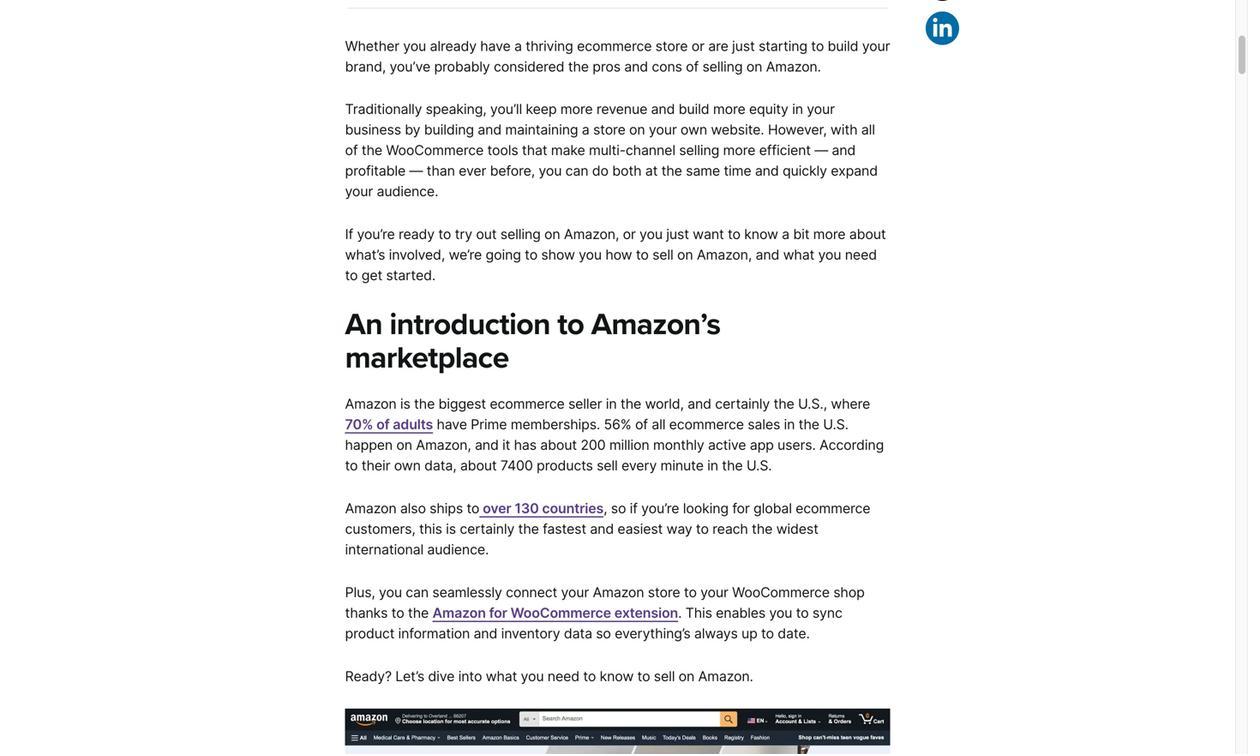 Task type: locate. For each thing, give the bounding box(es) containing it.
enables
[[716, 605, 766, 622]]

biggest
[[439, 396, 486, 413]]

amazon for amazon for woocommerce extension
[[433, 605, 486, 622]]

0 horizontal spatial amazon,
[[416, 437, 471, 454]]

what inside if you're ready to try out selling on amazon, or you just want to know a bit more about what's involved, we're going to show you how to sell on amazon, and what you need to get started.
[[784, 247, 815, 263]]

1 vertical spatial what
[[486, 668, 517, 685]]

to right starting
[[812, 38, 824, 54]]

1 horizontal spatial is
[[446, 521, 456, 538]]

what down the bit
[[784, 247, 815, 263]]

have down biggest
[[437, 417, 467, 433]]

selling inside 'whether you already have a thriving ecommerce store or are just starting to build your brand, you've probably considered the pros and cons of selling on amazon.'
[[703, 58, 743, 75]]

1 horizontal spatial have
[[481, 38, 511, 54]]

going
[[486, 247, 521, 263]]

maintaining
[[506, 121, 579, 138]]

can
[[566, 163, 589, 179], [406, 584, 429, 601]]

to inside 'whether you already have a thriving ecommerce store or are just starting to build your brand, you've probably considered the pros and cons of selling on amazon.'
[[812, 38, 824, 54]]

0 horizontal spatial for
[[489, 605, 508, 622]]

0 vertical spatial all
[[862, 121, 876, 138]]

know inside if you're ready to try out selling on amazon, or you just want to know a bit more about what's involved, we're going to show you how to sell on amazon, and what you need to get started.
[[745, 226, 779, 243]]

all right "with"
[[862, 121, 876, 138]]

widest
[[777, 521, 819, 538]]

in up 56%
[[606, 396, 617, 413]]

1 horizontal spatial woocommerce
[[511, 605, 611, 622]]

so right ,
[[611, 500, 626, 517]]

ecommerce
[[577, 38, 652, 54], [490, 396, 565, 413], [670, 417, 744, 433], [796, 500, 871, 517]]

woocommerce up date.
[[733, 584, 830, 601]]

to left the show at the top left
[[525, 247, 538, 263]]

0 horizontal spatial or
[[623, 226, 636, 243]]

you've
[[390, 58, 431, 75]]

store up multi-
[[594, 121, 626, 138]]

u.s.
[[824, 417, 849, 433], [747, 458, 772, 474]]

more inside if you're ready to try out selling on amazon, or you just want to know a bit more about what's involved, we're going to show you how to sell on amazon, and what you need to get started.
[[814, 226, 846, 243]]

to left the try
[[439, 226, 451, 243]]

0 vertical spatial sell
[[653, 247, 674, 263]]

2 horizontal spatial about
[[850, 226, 886, 243]]

amazon, up data,
[[416, 437, 471, 454]]

woocommerce inside traditionally speaking, you'll keep more revenue and build more equity in your business by building and maintaining a store on your own website. however, with all of the woocommerce tools that make multi-channel selling more efficient — and profitable — than ever before, you can do both at the same time and quickly expand your audience.
[[386, 142, 484, 159]]

store inside plus, you can seamlessly connect your amazon store to your woocommerce shop thanks to the
[[648, 584, 681, 601]]

keep
[[526, 101, 557, 118]]

sell down everything's
[[654, 668, 675, 685]]

store inside 'whether you already have a thriving ecommerce store or are just starting to build your brand, you've probably considered the pros and cons of selling on amazon.'
[[656, 38, 688, 54]]

know left the bit
[[745, 226, 779, 243]]

whether you already have a thriving ecommerce store or are just starting to build your brand, you've probably considered the pros and cons of selling on amazon.
[[345, 38, 891, 75]]

1 horizontal spatial just
[[733, 38, 755, 54]]

certainly inside , so if you're looking for global ecommerce customers, this is certainly the fastest and easiest way to reach the widest international audience.
[[460, 521, 515, 538]]

70%
[[345, 417, 373, 433]]

store up cons
[[656, 38, 688, 54]]

started.
[[386, 267, 436, 284]]

so right data
[[596, 626, 611, 642]]

bit
[[794, 226, 810, 243]]

everything's
[[615, 626, 691, 642]]

ecommerce up active
[[670, 417, 744, 433]]

for up reach
[[733, 500, 750, 517]]

0 horizontal spatial need
[[548, 668, 580, 685]]

ecommerce inside , so if you're looking for global ecommerce customers, this is certainly the fastest and easiest way to reach the widest international audience.
[[796, 500, 871, 517]]

audience. inside traditionally speaking, you'll keep more revenue and build more equity in your business by building and maintaining a store on your own website. however, with all of the woocommerce tools that make multi-channel selling more efficient — and profitable — than ever before, you can do both at the same time and quickly expand your audience.
[[377, 183, 439, 200]]

amazon up the customers,
[[345, 500, 397, 517]]

1 horizontal spatial need
[[846, 247, 877, 263]]

0 horizontal spatial can
[[406, 584, 429, 601]]

0 vertical spatial know
[[745, 226, 779, 243]]

in down active
[[708, 458, 719, 474]]

1 horizontal spatial know
[[745, 226, 779, 243]]

store inside traditionally speaking, you'll keep more revenue and build more equity in your business by building and maintaining a store on your own website. however, with all of the woocommerce tools that make multi-channel selling more efficient — and profitable — than ever before, you can do both at the same time and quickly expand your audience.
[[594, 121, 626, 138]]

have up probably
[[481, 38, 511, 54]]

what right into
[[486, 668, 517, 685]]

0 vertical spatial own
[[681, 121, 708, 138]]

1 vertical spatial all
[[652, 417, 666, 433]]

1 vertical spatial is
[[446, 521, 456, 538]]

equity
[[750, 101, 789, 118]]

audience. inside , so if you're looking for global ecommerce customers, this is certainly the fastest and easiest way to reach the widest international audience.
[[428, 542, 489, 558]]

more right the bit
[[814, 226, 846, 243]]

or left are
[[692, 38, 705, 54]]

to right up
[[762, 626, 774, 642]]

plus, you can seamlessly connect your amazon store to your woocommerce shop thanks to the
[[345, 584, 865, 622]]

1 vertical spatial selling
[[680, 142, 720, 159]]

0 vertical spatial certainly
[[716, 396, 770, 413]]

it
[[503, 437, 511, 454]]

0 horizontal spatial all
[[652, 417, 666, 433]]

ecommerce up the pros
[[577, 38, 652, 54]]

audience. down this at bottom
[[428, 542, 489, 558]]

2 vertical spatial a
[[782, 226, 790, 243]]

has
[[514, 437, 537, 454]]

1 vertical spatial woocommerce
[[733, 584, 830, 601]]

on
[[747, 58, 763, 75], [630, 121, 646, 138], [545, 226, 561, 243], [678, 247, 694, 263], [397, 437, 413, 454], [679, 668, 695, 685]]

more
[[561, 101, 593, 118], [714, 101, 746, 118], [724, 142, 756, 159], [814, 226, 846, 243]]

quickly
[[783, 163, 828, 179]]

0 vertical spatial need
[[846, 247, 877, 263]]

70% of adults link
[[345, 417, 433, 433]]

you're
[[357, 226, 395, 243], [642, 500, 680, 517]]

0 vertical spatial for
[[733, 500, 750, 517]]

about right data,
[[460, 458, 497, 474]]

0 vertical spatial selling
[[703, 58, 743, 75]]

certainly up sales
[[716, 396, 770, 413]]

0 vertical spatial build
[[828, 38, 859, 54]]

0 vertical spatial or
[[692, 38, 705, 54]]

make
[[551, 142, 586, 159]]

1 horizontal spatial can
[[566, 163, 589, 179]]

all inside the have prime memberships. 56% of all ecommerce sales in the u.s. happen on amazon, and it has about 200 million monthly active app users. according to their own data, about 7400 products sell every minute in the u.s.
[[652, 417, 666, 433]]

and
[[625, 58, 648, 75], [651, 101, 675, 118], [478, 121, 502, 138], [756, 163, 779, 179], [756, 247, 780, 263], [688, 396, 712, 413], [475, 437, 499, 454], [590, 521, 614, 538], [474, 626, 498, 642]]

2 vertical spatial selling
[[501, 226, 541, 243]]

a up considered
[[515, 38, 522, 54]]

1 vertical spatial about
[[541, 437, 577, 454]]

ecommerce up memberships.
[[490, 396, 565, 413]]

build down cons
[[679, 101, 710, 118]]

1 horizontal spatial own
[[681, 121, 708, 138]]

ecommerce inside amazon is the biggest ecommerce seller in the world, and certainly the u.s., where 70% of adults
[[490, 396, 565, 413]]

selling up going
[[501, 226, 541, 243]]

0 horizontal spatial have
[[437, 417, 467, 433]]

200
[[581, 437, 606, 454]]

cons
[[652, 58, 683, 75]]

1 horizontal spatial what
[[784, 247, 815, 263]]

woocommerce
[[386, 142, 484, 159], [733, 584, 830, 601], [511, 605, 611, 622]]

1 horizontal spatial or
[[692, 38, 705, 54]]

their
[[362, 458, 391, 474]]

seamlessly
[[433, 584, 502, 601]]

have
[[481, 38, 511, 54], [437, 417, 467, 433]]

0 vertical spatial u.s.
[[824, 417, 849, 433]]

involved,
[[389, 247, 445, 263]]

and inside , so if you're looking for global ecommerce customers, this is certainly the fastest and easiest way to reach the widest international audience.
[[590, 521, 614, 538]]

a up make
[[582, 121, 590, 138]]

can down make
[[566, 163, 589, 179]]

speaking,
[[426, 101, 487, 118]]

1 vertical spatial own
[[394, 458, 421, 474]]

adults
[[393, 417, 433, 433]]

2 vertical spatial store
[[648, 584, 681, 601]]

on down starting
[[747, 58, 763, 75]]

1 horizontal spatial amazon.
[[766, 58, 822, 75]]

of right 70%
[[377, 417, 390, 433]]

to down "looking"
[[696, 521, 709, 538]]

the left the pros
[[568, 58, 589, 75]]

can inside traditionally speaking, you'll keep more revenue and build more equity in your business by building and maintaining a store on your own website. however, with all of the woocommerce tools that make multi-channel selling more efficient — and profitable — than ever before, you can do both at the same time and quickly expand your audience.
[[566, 163, 589, 179]]

always
[[695, 626, 738, 642]]

0 vertical spatial you're
[[357, 226, 395, 243]]

woocommerce up data
[[511, 605, 611, 622]]

2 vertical spatial amazon,
[[416, 437, 471, 454]]

1 horizontal spatial build
[[828, 38, 859, 54]]

about down expand
[[850, 226, 886, 243]]

1 vertical spatial audience.
[[428, 542, 489, 558]]

own right their
[[394, 458, 421, 474]]

amazon up extension
[[593, 584, 645, 601]]

of right 56%
[[636, 417, 648, 433]]

or up "how"
[[623, 226, 636, 243]]

all down world,
[[652, 417, 666, 433]]

both
[[613, 163, 642, 179]]

into
[[459, 668, 482, 685]]

1 horizontal spatial a
[[582, 121, 590, 138]]

so
[[611, 500, 626, 517], [596, 626, 611, 642]]

have inside 'whether you already have a thriving ecommerce store or are just starting to build your brand, you've probably considered the pros and cons of selling on amazon.'
[[481, 38, 511, 54]]

to up this
[[684, 584, 697, 601]]

is up adults
[[400, 396, 411, 413]]

0 horizontal spatial certainly
[[460, 521, 515, 538]]

audience. down — than
[[377, 183, 439, 200]]

channel
[[626, 142, 676, 159]]

1 vertical spatial you're
[[642, 500, 680, 517]]

0 horizontal spatial is
[[400, 396, 411, 413]]

sync
[[813, 605, 843, 622]]

is right this at bottom
[[446, 521, 456, 538]]

0 horizontal spatial amazon.
[[699, 668, 754, 685]]

a left the bit
[[782, 226, 790, 243]]

happen
[[345, 437, 393, 454]]

amazon. inside 'whether you already have a thriving ecommerce store or are just starting to build your brand, you've probably considered the pros and cons of selling on amazon.'
[[766, 58, 822, 75]]

just
[[733, 38, 755, 54], [667, 226, 689, 243]]

selling up the same in the right top of the page
[[680, 142, 720, 159]]

certainly down over
[[460, 521, 515, 538]]

0 vertical spatial just
[[733, 38, 755, 54]]

about inside if you're ready to try out selling on amazon, or you just want to know a bit more about what's involved, we're going to show you how to sell on amazon, and what you need to get started.
[[850, 226, 886, 243]]

sell inside the have prime memberships. 56% of all ecommerce sales in the u.s. happen on amazon, and it has about 200 million monthly active app users. according to their own data, about 7400 products sell every minute in the u.s.
[[597, 458, 618, 474]]

sell inside if you're ready to try out selling on amazon, or you just want to know a bit more about what's involved, we're going to show you how to sell on amazon, and what you need to get started.
[[653, 247, 674, 263]]

ever
[[459, 163, 487, 179]]

1 vertical spatial a
[[582, 121, 590, 138]]

0 horizontal spatial just
[[667, 226, 689, 243]]

0 vertical spatial audience.
[[377, 183, 439, 200]]

and inside if you're ready to try out selling on amazon, or you just want to know a bit more about what's involved, we're going to show you how to sell on amazon, and what you need to get started.
[[756, 247, 780, 263]]

thanks
[[345, 605, 388, 622]]

2 horizontal spatial a
[[782, 226, 790, 243]]

1 vertical spatial have
[[437, 417, 467, 433]]

0 vertical spatial have
[[481, 38, 511, 54]]

0 horizontal spatial own
[[394, 458, 421, 474]]

to left their
[[345, 458, 358, 474]]

you're inside , so if you're looking for global ecommerce customers, this is certainly the fastest and easiest way to reach the widest international audience.
[[642, 500, 680, 517]]

or inside 'whether you already have a thriving ecommerce store or are just starting to build your brand, you've probably considered the pros and cons of selling on amazon.'
[[692, 38, 705, 54]]

on down always
[[679, 668, 695, 685]]

you're up what's at the left top
[[357, 226, 395, 243]]

2 horizontal spatial woocommerce
[[733, 584, 830, 601]]

0 horizontal spatial woocommerce
[[386, 142, 484, 159]]

u.s.,
[[799, 396, 828, 413]]

1 vertical spatial certainly
[[460, 521, 515, 538]]

or inside if you're ready to try out selling on amazon, or you just want to know a bit more about what's involved, we're going to show you how to sell on amazon, and what you need to get started.
[[623, 226, 636, 243]]

monthly
[[654, 437, 705, 454]]

over
[[483, 500, 512, 517]]

0 vertical spatial what
[[784, 247, 815, 263]]

store for amazon
[[648, 584, 681, 601]]

in inside traditionally speaking, you'll keep more revenue and build more equity in your business by building and maintaining a store on your own website. however, with all of the woocommerce tools that make multi-channel selling more efficient — and profitable — than ever before, you can do both at the same time and quickly expand your audience.
[[793, 101, 804, 118]]

0 horizontal spatial u.s.
[[747, 458, 772, 474]]

to inside , so if you're looking for global ecommerce customers, this is certainly the fastest and easiest way to reach the widest international audience.
[[696, 521, 709, 538]]

minute
[[661, 458, 704, 474]]

2 horizontal spatial amazon,
[[697, 247, 752, 263]]

data,
[[425, 458, 457, 474]]

1 horizontal spatial you're
[[642, 500, 680, 517]]

you're inside if you're ready to try out selling on amazon, or you just want to know a bit more about what's involved, we're going to show you how to sell on amazon, and what you need to get started.
[[357, 226, 395, 243]]

1 vertical spatial amazon,
[[697, 247, 752, 263]]

amazon, down want
[[697, 247, 752, 263]]

— and
[[815, 142, 856, 159]]

woocommerce inside plus, you can seamlessly connect your amazon store to your woocommerce shop thanks to the
[[733, 584, 830, 601]]

amazon inside amazon is the biggest ecommerce seller in the world, and certainly the u.s., where 70% of adults
[[345, 396, 397, 413]]

for down seamlessly
[[489, 605, 508, 622]]

about down memberships.
[[541, 437, 577, 454]]

1 horizontal spatial amazon,
[[564, 226, 619, 243]]

just inside 'whether you already have a thriving ecommerce store or are just starting to build your brand, you've probably considered the pros and cons of selling on amazon.'
[[733, 38, 755, 54]]

amazon up 70%
[[345, 396, 397, 413]]

1 vertical spatial sell
[[597, 458, 618, 474]]

to right the thanks
[[392, 605, 405, 622]]

sales
[[748, 417, 781, 433]]

in
[[793, 101, 804, 118], [606, 396, 617, 413], [784, 417, 795, 433], [708, 458, 719, 474]]

0 horizontal spatial you're
[[357, 226, 395, 243]]

a inside if you're ready to try out selling on amazon, or you just want to know a bit more about what's involved, we're going to show you how to sell on amazon, and what you need to get started.
[[782, 226, 790, 243]]

with
[[831, 121, 858, 138]]

we're
[[449, 247, 482, 263]]

so inside . this enables you to sync product information and inventory data so everything's always up to date.
[[596, 626, 611, 642]]

2 vertical spatial woocommerce
[[511, 605, 611, 622]]

1 vertical spatial or
[[623, 226, 636, 243]]

0 vertical spatial so
[[611, 500, 626, 517]]

0 vertical spatial is
[[400, 396, 411, 413]]

if
[[630, 500, 638, 517]]

amazon. down starting
[[766, 58, 822, 75]]

0 horizontal spatial what
[[486, 668, 517, 685]]

on down adults
[[397, 437, 413, 454]]

users.
[[778, 437, 816, 454]]

0 horizontal spatial know
[[600, 668, 634, 685]]

a
[[515, 38, 522, 54], [582, 121, 590, 138], [782, 226, 790, 243]]

on up 'channel'
[[630, 121, 646, 138]]

1 horizontal spatial all
[[862, 121, 876, 138]]

you inside traditionally speaking, you'll keep more revenue and build more equity in your business by building and maintaining a store on your own website. however, with all of the woocommerce tools that make multi-channel selling more efficient — and profitable — than ever before, you can do both at the same time and quickly expand your audience.
[[539, 163, 562, 179]]

ecommerce up widest
[[796, 500, 871, 517]]

to inside the have prime memberships. 56% of all ecommerce sales in the u.s. happen on amazon, and it has about 200 million monthly active app users. according to their own data, about 7400 products sell every minute in the u.s.
[[345, 458, 358, 474]]

is
[[400, 396, 411, 413], [446, 521, 456, 538]]

sell
[[653, 247, 674, 263], [597, 458, 618, 474], [654, 668, 675, 685]]

to down the show at the top left
[[558, 307, 584, 343]]

can up information
[[406, 584, 429, 601]]

1 vertical spatial need
[[548, 668, 580, 685]]

amazon.
[[766, 58, 822, 75], [699, 668, 754, 685]]

ecommerce inside 'whether you already have a thriving ecommerce store or are just starting to build your brand, you've probably considered the pros and cons of selling on amazon.'
[[577, 38, 652, 54]]

u.s. down 'app'
[[747, 458, 772, 474]]

just left want
[[667, 226, 689, 243]]

1 vertical spatial can
[[406, 584, 429, 601]]

of right cons
[[686, 58, 699, 75]]

need down expand
[[846, 247, 877, 263]]

1 vertical spatial build
[[679, 101, 710, 118]]

sell right "how"
[[653, 247, 674, 263]]

is inside , so if you're looking for global ecommerce customers, this is certainly the fastest and easiest way to reach the widest international audience.
[[446, 521, 456, 538]]

0 vertical spatial woocommerce
[[386, 142, 484, 159]]

on up the show at the top left
[[545, 226, 561, 243]]

0 horizontal spatial build
[[679, 101, 710, 118]]

also
[[400, 500, 426, 517]]

0 vertical spatial store
[[656, 38, 688, 54]]

is inside amazon is the biggest ecommerce seller in the world, and certainly the u.s., where 70% of adults
[[400, 396, 411, 413]]

to right want
[[728, 226, 741, 243]]

0 horizontal spatial about
[[460, 458, 497, 474]]

show
[[542, 247, 575, 263]]

multi-
[[589, 142, 626, 159]]

selling inside if you're ready to try out selling on amazon, or you just want to know a bit more about what's involved, we're going to show you how to sell on amazon, and what you need to get started.
[[501, 226, 541, 243]]

amazon down seamlessly
[[433, 605, 486, 622]]

1 vertical spatial so
[[596, 626, 611, 642]]

0 horizontal spatial a
[[515, 38, 522, 54]]

the up information
[[408, 605, 429, 622]]

0 vertical spatial amazon.
[[766, 58, 822, 75]]

profitable
[[345, 163, 406, 179]]

0 vertical spatial about
[[850, 226, 886, 243]]

of
[[686, 58, 699, 75], [345, 142, 358, 159], [377, 417, 390, 433], [636, 417, 648, 433]]

the up 56%
[[621, 396, 642, 413]]

you inside . this enables you to sync product information and inventory data so everything's always up to date.
[[770, 605, 793, 622]]

amazon inside plus, you can seamlessly connect your amazon store to your woocommerce shop thanks to the
[[593, 584, 645, 601]]

the up adults
[[414, 396, 435, 413]]

0 vertical spatial can
[[566, 163, 589, 179]]

build inside 'whether you already have a thriving ecommerce store or are just starting to build your brand, you've probably considered the pros and cons of selling on amazon.'
[[828, 38, 859, 54]]

just inside if you're ready to try out selling on amazon, or you just want to know a bit more about what's involved, we're going to show you how to sell on amazon, and what you need to get started.
[[667, 226, 689, 243]]

amazon,
[[564, 226, 619, 243], [697, 247, 752, 263], [416, 437, 471, 454]]

to right "how"
[[636, 247, 649, 263]]

an introduction to amazon's marketplace
[[345, 307, 721, 377]]

your
[[863, 38, 891, 54], [807, 101, 835, 118], [649, 121, 677, 138], [345, 183, 373, 200], [561, 584, 589, 601], [701, 584, 729, 601]]

the right at
[[662, 163, 683, 179]]

in up however,
[[793, 101, 804, 118]]

the
[[568, 58, 589, 75], [362, 142, 383, 159], [662, 163, 683, 179], [414, 396, 435, 413], [621, 396, 642, 413], [774, 396, 795, 413], [799, 417, 820, 433], [722, 458, 743, 474], [519, 521, 539, 538], [752, 521, 773, 538], [408, 605, 429, 622]]

amazon. down always
[[699, 668, 754, 685]]

considered
[[494, 58, 565, 75]]

of down business
[[345, 142, 358, 159]]

about
[[850, 226, 886, 243], [541, 437, 577, 454], [460, 458, 497, 474]]

know up amazon homepage image
[[600, 668, 634, 685]]

0 vertical spatial a
[[515, 38, 522, 54]]

woocommerce up — than
[[386, 142, 484, 159]]

just right are
[[733, 38, 755, 54]]

have inside the have prime memberships. 56% of all ecommerce sales in the u.s. happen on amazon, and it has about 200 million monthly active app users. according to their own data, about 7400 products sell every minute in the u.s.
[[437, 417, 467, 433]]

amazon, up "how"
[[564, 226, 619, 243]]

1 horizontal spatial for
[[733, 500, 750, 517]]

sell down 200
[[597, 458, 618, 474]]

1 vertical spatial just
[[667, 226, 689, 243]]

1 horizontal spatial certainly
[[716, 396, 770, 413]]

of inside traditionally speaking, you'll keep more revenue and build more equity in your business by building and maintaining a store on your own website. however, with all of the woocommerce tools that make multi-channel selling more efficient — and profitable — than ever before, you can do both at the same time and quickly expand your audience.
[[345, 142, 358, 159]]

introduction
[[390, 307, 551, 343]]

need down data
[[548, 668, 580, 685]]

1 vertical spatial store
[[594, 121, 626, 138]]

you
[[403, 38, 426, 54], [539, 163, 562, 179], [640, 226, 663, 243], [579, 247, 602, 263], [819, 247, 842, 263], [379, 584, 402, 601], [770, 605, 793, 622], [521, 668, 544, 685]]

of inside the have prime memberships. 56% of all ecommerce sales in the u.s. happen on amazon, and it has about 200 million monthly active app users. according to their own data, about 7400 products sell every minute in the u.s.
[[636, 417, 648, 433]]



Task type: vqa. For each thing, say whether or not it's contained in the screenshot.


Task type: describe. For each thing, give the bounding box(es) containing it.
business
[[345, 121, 401, 138]]

0 vertical spatial amazon,
[[564, 226, 619, 243]]

1 vertical spatial for
[[489, 605, 508, 622]]

up
[[742, 626, 758, 642]]

you'll
[[491, 101, 522, 118]]

app
[[750, 437, 774, 454]]

the down active
[[722, 458, 743, 474]]

time
[[724, 163, 752, 179]]

seller
[[569, 396, 603, 413]]

to left the get
[[345, 267, 358, 284]]

this
[[419, 521, 442, 538]]

you inside plus, you can seamlessly connect your amazon store to your woocommerce shop thanks to the
[[379, 584, 402, 601]]

.
[[679, 605, 682, 622]]

store for ecommerce
[[656, 38, 688, 54]]

thriving
[[526, 38, 574, 54]]

1 vertical spatial know
[[600, 668, 634, 685]]

how
[[606, 247, 633, 263]]

starting
[[759, 38, 808, 54]]

all inside traditionally speaking, you'll keep more revenue and build more equity in your business by building and maintaining a store on your own website. however, with all of the woocommerce tools that make multi-channel selling more efficient — and profitable — than ever before, you can do both at the same time and quickly expand your audience.
[[862, 121, 876, 138]]

the down business
[[362, 142, 383, 159]]

more up time
[[724, 142, 756, 159]]

own inside the have prime memberships. 56% of all ecommerce sales in the u.s. happen on amazon, and it has about 200 million monthly active app users. according to their own data, about 7400 products sell every minute in the u.s.
[[394, 458, 421, 474]]

own inside traditionally speaking, you'll keep more revenue and build more equity in your business by building and maintaining a store on your own website. however, with all of the woocommerce tools that make multi-channel selling more efficient — and profitable — than ever before, you can do both at the same time and quickly expand your audience.
[[681, 121, 708, 138]]

already
[[430, 38, 477, 54]]

where
[[831, 396, 871, 413]]

so inside , so if you're looking for global ecommerce customers, this is certainly the fastest and easiest way to reach the widest international audience.
[[611, 500, 626, 517]]

to inside "an introduction to amazon's marketplace"
[[558, 307, 584, 343]]

countries
[[542, 500, 604, 517]]

to down data
[[584, 668, 596, 685]]

connect
[[506, 584, 558, 601]]

do
[[592, 163, 609, 179]]

2 vertical spatial sell
[[654, 668, 675, 685]]

on inside 'whether you already have a thriving ecommerce store or are just starting to build your brand, you've probably considered the pros and cons of selling on amazon.'
[[747, 58, 763, 75]]

efficient
[[760, 142, 811, 159]]

the down global in the right of the page
[[752, 521, 773, 538]]

memberships.
[[511, 417, 601, 433]]

same
[[686, 163, 721, 179]]

to left over
[[467, 500, 480, 517]]

brand,
[[345, 58, 386, 75]]

traditionally speaking, you'll keep more revenue and build more equity in your business by building and maintaining a store on your own website. however, with all of the woocommerce tools that make multi-channel selling more efficient — and profitable — than ever before, you can do both at the same time and quickly expand your audience.
[[345, 101, 878, 200]]

of inside 'whether you already have a thriving ecommerce store or are just starting to build your brand, you've probably considered the pros and cons of selling on amazon.'
[[686, 58, 699, 75]]

and inside . this enables you to sync product information and inventory data so everything's always up to date.
[[474, 626, 498, 642]]

on inside the have prime memberships. 56% of all ecommerce sales in the u.s. happen on amazon, and it has about 200 million monthly active app users. according to their own data, about 7400 products sell every minute in the u.s.
[[397, 437, 413, 454]]

1 vertical spatial amazon.
[[699, 668, 754, 685]]

amazon, inside the have prime memberships. 56% of all ecommerce sales in the u.s. happen on amazon, and it has about 200 million monthly active app users. according to their own data, about 7400 products sell every minute in the u.s.
[[416, 437, 471, 454]]

world,
[[645, 396, 684, 413]]

1 horizontal spatial u.s.
[[824, 417, 849, 433]]

however,
[[768, 121, 827, 138]]

to up date.
[[796, 605, 809, 622]]

your inside 'whether you already have a thriving ecommerce store or are just starting to build your brand, you've probably considered the pros and cons of selling on amazon.'
[[863, 38, 891, 54]]

the down u.s.,
[[799, 417, 820, 433]]

probably
[[434, 58, 490, 75]]

million
[[610, 437, 650, 454]]

expand
[[831, 163, 878, 179]]

let's
[[396, 668, 425, 685]]

easiest
[[618, 521, 663, 538]]

that
[[522, 142, 548, 159]]

the inside 'whether you already have a thriving ecommerce store or are just starting to build your brand, you've probably considered the pros and cons of selling on amazon.'
[[568, 58, 589, 75]]

prime
[[471, 417, 507, 433]]

have prime memberships. 56% of all ecommerce sales in the u.s. happen on amazon, and it has about 200 million monthly active app users. according to their own data, about 7400 products sell every minute in the u.s.
[[345, 417, 884, 474]]

build inside traditionally speaking, you'll keep more revenue and build more equity in your business by building and maintaining a store on your own website. however, with all of the woocommerce tools that make multi-channel selling more efficient — and profitable — than ever before, you can do both at the same time and quickly expand your audience.
[[679, 101, 710, 118]]

more up "website."
[[714, 101, 746, 118]]

the down 130
[[519, 521, 539, 538]]

and inside amazon is the biggest ecommerce seller in the world, and certainly the u.s., where 70% of adults
[[688, 396, 712, 413]]

you inside 'whether you already have a thriving ecommerce store or are just starting to build your brand, you've probably considered the pros and cons of selling on amazon.'
[[403, 38, 426, 54]]

out
[[476, 226, 497, 243]]

for inside , so if you're looking for global ecommerce customers, this is certainly the fastest and easiest way to reach the widest international audience.
[[733, 500, 750, 517]]

and inside the have prime memberships. 56% of all ecommerce sales in the u.s. happen on amazon, and it has about 200 million monthly active app users. according to their own data, about 7400 products sell every minute in the u.s.
[[475, 437, 499, 454]]

a inside 'whether you already have a thriving ecommerce store or are just starting to build your brand, you've probably considered the pros and cons of selling on amazon.'
[[515, 38, 522, 54]]

get
[[362, 267, 383, 284]]

amazon for amazon also ships to over 130 countries
[[345, 500, 397, 517]]

1 vertical spatial u.s.
[[747, 458, 772, 474]]

in inside amazon is the biggest ecommerce seller in the world, and certainly the u.s., where 70% of adults
[[606, 396, 617, 413]]

ready
[[399, 226, 435, 243]]

ready? let's dive into what you need to know to sell on amazon.
[[345, 668, 754, 685]]

customers,
[[345, 521, 416, 538]]

want
[[693, 226, 724, 243]]

on down want
[[678, 247, 694, 263]]

whether
[[345, 38, 400, 54]]

dive
[[428, 668, 455, 685]]

of inside amazon is the biggest ecommerce seller in the world, and certainly the u.s., where 70% of adults
[[377, 417, 390, 433]]

try
[[455, 226, 473, 243]]

in up users.
[[784, 417, 795, 433]]

a inside traditionally speaking, you'll keep more revenue and build more equity in your business by building and maintaining a store on your own website. however, with all of the woocommerce tools that make multi-channel selling more efficient — and profitable — than ever before, you can do both at the same time and quickly expand your audience.
[[582, 121, 590, 138]]

data
[[564, 626, 593, 642]]

building
[[424, 121, 474, 138]]

certainly inside amazon is the biggest ecommerce seller in the world, and certainly the u.s., where 70% of adults
[[716, 396, 770, 413]]

international
[[345, 542, 424, 558]]

looking
[[683, 500, 729, 517]]

selling inside traditionally speaking, you'll keep more revenue and build more equity in your business by building and maintaining a store on your own website. however, with all of the woocommerce tools that make multi-channel selling more efficient — and profitable — than ever before, you can do both at the same time and quickly expand your audience.
[[680, 142, 720, 159]]

tools
[[488, 142, 519, 159]]

shop
[[834, 584, 865, 601]]

to down everything's
[[638, 668, 651, 685]]

revenue
[[597, 101, 648, 118]]

are
[[709, 38, 729, 54]]

if you're ready to try out selling on amazon, or you just want to know a bit more about what's involved, we're going to show you how to sell on amazon, and what you need to get started.
[[345, 226, 886, 284]]

way
[[667, 521, 693, 538]]

the left u.s.,
[[774, 396, 795, 413]]

every
[[622, 458, 657, 474]]

2 vertical spatial about
[[460, 458, 497, 474]]

products
[[537, 458, 593, 474]]

global
[[754, 500, 792, 517]]

pros
[[593, 58, 621, 75]]

amazon homepage image
[[345, 709, 891, 755]]

, so if you're looking for global ecommerce customers, this is certainly the fastest and easiest way to reach the widest international audience.
[[345, 500, 871, 558]]

by
[[405, 121, 421, 138]]

ecommerce inside the have prime memberships. 56% of all ecommerce sales in the u.s. happen on amazon, and it has about 200 million monthly active app users. according to their own data, about 7400 products sell every minute in the u.s.
[[670, 417, 744, 433]]

amazon's
[[592, 307, 721, 343]]

amazon also ships to over 130 countries
[[345, 500, 604, 517]]

— than
[[410, 163, 455, 179]]

information
[[398, 626, 470, 642]]

on inside traditionally speaking, you'll keep more revenue and build more equity in your business by building and maintaining a store on your own website. however, with all of the woocommerce tools that make multi-channel selling more efficient — and profitable — than ever before, you can do both at the same time and quickly expand your audience.
[[630, 121, 646, 138]]

over 130 countries link
[[480, 500, 604, 517]]

product
[[345, 626, 395, 642]]

can inside plus, you can seamlessly connect your amazon store to your woocommerce shop thanks to the
[[406, 584, 429, 601]]

1 horizontal spatial about
[[541, 437, 577, 454]]

active
[[708, 437, 747, 454]]

130
[[515, 500, 539, 517]]

56%
[[604, 417, 632, 433]]

extension
[[615, 605, 679, 622]]

need inside if you're ready to try out selling on amazon, or you just want to know a bit more about what's involved, we're going to show you how to sell on amazon, and what you need to get started.
[[846, 247, 877, 263]]

more right keep
[[561, 101, 593, 118]]

7400
[[501, 458, 533, 474]]

amazon for amazon is the biggest ecommerce seller in the world, and certainly the u.s., where 70% of adults
[[345, 396, 397, 413]]

ready?
[[345, 668, 392, 685]]

plus,
[[345, 584, 375, 601]]

and inside 'whether you already have a thriving ecommerce store or are just starting to build your brand, you've probably considered the pros and cons of selling on amazon.'
[[625, 58, 648, 75]]

the inside plus, you can seamlessly connect your amazon store to your woocommerce shop thanks to the
[[408, 605, 429, 622]]



